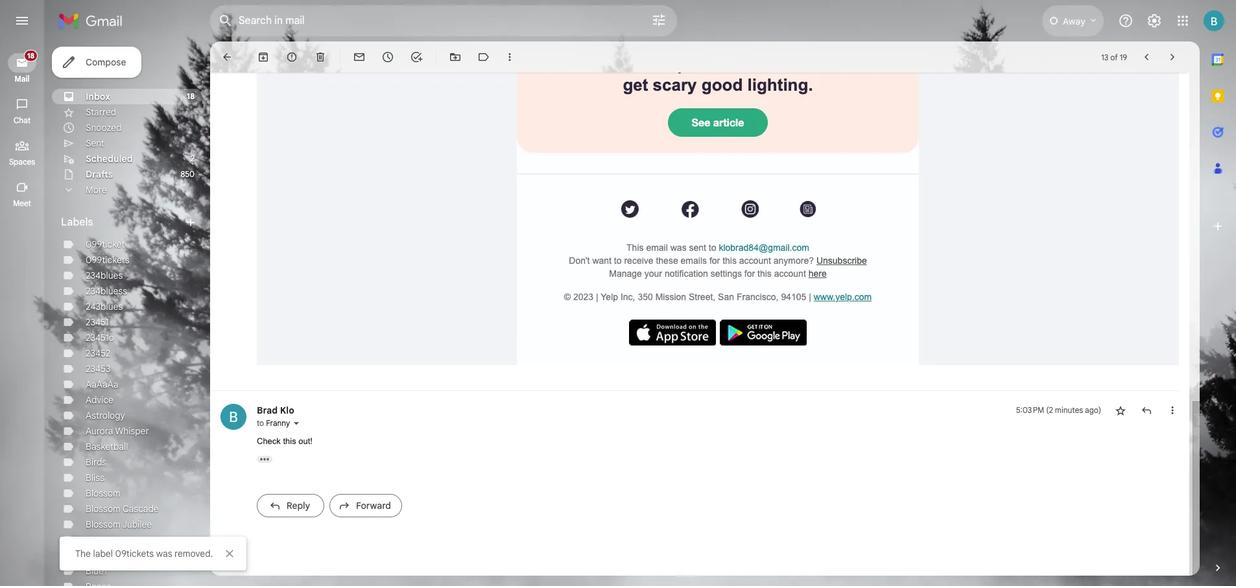 Task type: describe. For each thing, give the bounding box(es) containing it.
©
[[564, 292, 571, 302]]

reply link
[[257, 494, 324, 518]]

get it on google play image
[[720, 320, 807, 346]]

labels heading
[[61, 216, 184, 229]]

blossom cascade
[[86, 504, 159, 515]]

forward link
[[330, 494, 402, 518]]

2023
[[574, 292, 594, 302]]

astrology
[[86, 410, 125, 422]]

23451o link
[[86, 332, 114, 344]]

drafts link
[[86, 169, 113, 180]]

blossom for blossom link at the bottom of the page
[[86, 488, 121, 500]]

see article
[[692, 116, 745, 129]]

spaces heading
[[0, 157, 44, 167]]

sent
[[86, 138, 104, 149]]

5:03 pm (2 minutes ago)
[[1017, 406, 1102, 416]]

settings image
[[1147, 13, 1163, 29]]

blossom for blossom twinkle
[[86, 535, 121, 546]]

more
[[621, 55, 663, 74]]

on
[[786, 55, 807, 74]]

23452
[[86, 348, 111, 360]]

want
[[593, 256, 612, 266]]

twinkle
[[122, 535, 153, 546]]

ago)
[[1086, 406, 1102, 416]]

chat heading
[[0, 116, 44, 126]]

Search in mail text field
[[239, 14, 615, 27]]

1 horizontal spatial account
[[775, 269, 807, 279]]

the label 09tickets was removed. alert
[[21, 30, 1216, 571]]

243blues
[[86, 301, 123, 313]]

compose button
[[52, 47, 142, 78]]

and
[[702, 55, 732, 74]]

forward
[[356, 500, 391, 512]]

blossom jubilee link
[[86, 519, 152, 531]]

blue1
[[86, 566, 107, 578]]

350
[[638, 292, 653, 302]]

scary
[[653, 75, 697, 95]]

blossom twinkle
[[86, 535, 153, 546]]

good
[[702, 75, 743, 95]]

these
[[656, 256, 679, 266]]

1 vertical spatial this
[[758, 269, 772, 279]]

newer image
[[1141, 51, 1154, 64]]

23452 link
[[86, 348, 111, 360]]

blossom cascade link
[[86, 504, 159, 515]]

blossom jubilee
[[86, 519, 152, 531]]

18 link
[[8, 50, 38, 73]]

settings
[[711, 269, 742, 279]]

1 horizontal spatial this
[[723, 256, 737, 266]]

compose
[[86, 56, 126, 68]]

2 | from the left
[[809, 292, 812, 302]]

drafts
[[86, 169, 113, 180]]

how
[[812, 55, 845, 74]]

here
[[809, 269, 827, 279]]

show details image
[[293, 420, 301, 428]]

sent link
[[86, 138, 104, 149]]

13 of 19
[[1102, 52, 1128, 62]]

tricks
[[737, 55, 782, 74]]

aaaaaa
[[86, 379, 119, 391]]

older image
[[1167, 51, 1180, 64]]

klo
[[280, 405, 294, 417]]

to right sent
[[709, 243, 717, 253]]

was inside the 'this email was sent to klobrad84@gmail.com don't want to receive these emails for this account anymore? unsubscribe manage your notification settings for this account here'
[[671, 243, 687, 253]]

unsubscribe
[[817, 256, 867, 266]]

blue1 link
[[86, 566, 107, 578]]

check
[[257, 437, 281, 447]]

23453
[[86, 363, 111, 375]]

spaces
[[9, 157, 35, 167]]

to down brad
[[257, 419, 264, 429]]

099ticket link
[[86, 239, 125, 250]]

www.yelp.com link
[[814, 292, 872, 302]]

www.yelp.com
[[814, 292, 872, 302]]

delete image
[[314, 51, 327, 64]]

5:03 pm
[[1017, 406, 1045, 416]]

blue
[[86, 550, 104, 562]]

5:03 pm (2 minutes ago) cell
[[1017, 404, 1102, 417]]

astrology link
[[86, 410, 125, 422]]

to up manage
[[614, 256, 622, 266]]

your
[[645, 269, 663, 279]]

get
[[623, 75, 649, 95]]

23451
[[86, 317, 109, 328]]

blossom for blossom jubilee
[[86, 519, 121, 531]]

Not starred checkbox
[[1115, 404, 1128, 417]]

the
[[75, 548, 91, 560]]

basketball
[[86, 441, 128, 453]]

234blues link
[[86, 270, 123, 282]]

blue link
[[86, 550, 104, 562]]

notification
[[665, 269, 709, 279]]

23451 link
[[86, 317, 109, 328]]

main menu image
[[14, 13, 30, 29]]

gmail image
[[58, 8, 129, 34]]

add to tasks image
[[410, 51, 423, 64]]

meet heading
[[0, 199, 44, 209]]

basketball link
[[86, 441, 128, 453]]

san
[[718, 292, 735, 302]]

birds link
[[86, 457, 107, 469]]

support image
[[1119, 13, 1134, 29]]



Task type: vqa. For each thing, say whether or not it's contained in the screenshot.
3rd Learn more link from the top of the page
no



Task type: locate. For each thing, give the bounding box(es) containing it.
learn more tips and tricks on how to get scary good lighting. list
[[210, 0, 1180, 529]]

twitter image
[[622, 201, 639, 218]]

of
[[1111, 52, 1119, 62]]

archive image
[[257, 51, 270, 64]]

for right 'settings'
[[745, 269, 756, 279]]

234blues
[[86, 270, 123, 282]]

1 horizontal spatial was
[[671, 243, 687, 253]]

1 blossom from the top
[[86, 488, 121, 500]]

18
[[27, 51, 34, 60], [187, 92, 195, 101]]

1 horizontal spatial |
[[809, 292, 812, 302]]

birds
[[86, 457, 107, 469]]

0 horizontal spatial account
[[740, 256, 772, 266]]

was left the removed.
[[156, 548, 172, 560]]

learn
[[571, 55, 617, 74]]

2 horizontal spatial this
[[758, 269, 772, 279]]

1 vertical spatial account
[[775, 269, 807, 279]]

blossom twinkle link
[[86, 535, 153, 546]]

brad klo
[[257, 405, 294, 417]]

0 vertical spatial 18
[[27, 51, 34, 60]]

to inside "learn more tips and tricks on how to get scary good lighting."
[[850, 55, 866, 74]]

more button
[[52, 182, 202, 198]]

here link
[[809, 269, 827, 279]]

receive
[[625, 256, 654, 266]]

search in mail image
[[214, 9, 238, 32]]

for
[[710, 256, 721, 266], [745, 269, 756, 279]]

18 up mail
[[27, 51, 34, 60]]

1 vertical spatial for
[[745, 269, 756, 279]]

234bluess
[[86, 286, 127, 297]]

099tickets
[[86, 254, 130, 266]]

|
[[596, 292, 599, 302], [809, 292, 812, 302]]

removed.
[[175, 548, 213, 560]]

more image
[[504, 51, 517, 64]]

don't
[[569, 256, 590, 266]]

0 vertical spatial was
[[671, 243, 687, 253]]

advanced search options image
[[646, 7, 672, 33]]

chat
[[14, 116, 31, 125]]

for up 'settings'
[[710, 256, 721, 266]]

1 | from the left
[[596, 292, 599, 302]]

0 horizontal spatial 18
[[27, 51, 34, 60]]

18 up 2
[[187, 92, 195, 101]]

13
[[1102, 52, 1109, 62]]

account down anymore?
[[775, 269, 807, 279]]

advice link
[[86, 395, 114, 406]]

the label 09tickets was removed.
[[75, 548, 213, 560]]

lighting.
[[748, 75, 814, 95]]

blossom
[[86, 488, 121, 500], [86, 504, 121, 515], [86, 519, 121, 531], [86, 535, 121, 546]]

labels
[[61, 216, 93, 229]]

starred
[[86, 106, 116, 118]]

850
[[181, 169, 195, 179]]

0 vertical spatial for
[[710, 256, 721, 266]]

this up francisco,
[[758, 269, 772, 279]]

94105
[[782, 292, 807, 302]]

to
[[850, 55, 866, 74], [709, 243, 717, 253], [614, 256, 622, 266], [257, 419, 264, 429]]

sent
[[690, 243, 707, 253]]

bliss
[[86, 472, 104, 484]]

1 horizontal spatial for
[[745, 269, 756, 279]]

to right how
[[850, 55, 866, 74]]

0 horizontal spatial was
[[156, 548, 172, 560]]

emails
[[681, 256, 707, 266]]

facebook image
[[682, 201, 699, 218]]

scheduled link
[[86, 153, 133, 165]]

0 horizontal spatial for
[[710, 256, 721, 266]]

aurora
[[86, 426, 113, 437]]

0 vertical spatial account
[[740, 256, 772, 266]]

learn more tips and tricks on how to get scary good lighting.
[[571, 55, 866, 95]]

francisco,
[[737, 292, 779, 302]]

bliss link
[[86, 472, 104, 484]]

inbox link
[[86, 91, 110, 103]]

aurora whisper
[[86, 426, 149, 437]]

this up 'settings'
[[723, 256, 737, 266]]

tips
[[667, 55, 697, 74]]

was up these
[[671, 243, 687, 253]]

3 blossom from the top
[[86, 519, 121, 531]]

back to inbox image
[[221, 51, 234, 64]]

show trimmed content image
[[257, 456, 273, 463]]

aurora whisper link
[[86, 426, 149, 437]]

2 vertical spatial this
[[283, 437, 296, 447]]

1 vertical spatial 18
[[187, 92, 195, 101]]

klobrad84@gmail.com link
[[719, 243, 810, 253]]

0 vertical spatial this
[[723, 256, 737, 266]]

19
[[1121, 52, 1128, 62]]

099tickets link
[[86, 254, 130, 266]]

jubilee
[[122, 519, 152, 531]]

099ticket
[[86, 239, 125, 250]]

yelp
[[601, 292, 618, 302]]

mark as unread image
[[353, 51, 366, 64]]

reply
[[287, 500, 310, 512]]

blossom down blossom link at the bottom of the page
[[86, 504, 121, 515]]

download on the apple store image
[[629, 320, 716, 346]]

navigation
[[0, 42, 45, 587]]

was inside 'the label 09tickets was removed.' alert
[[156, 548, 172, 560]]

report spam image
[[286, 51, 299, 64]]

more
[[86, 184, 107, 196]]

2 blossom from the top
[[86, 504, 121, 515]]

243blues link
[[86, 301, 123, 313]]

label
[[93, 548, 113, 560]]

4 blossom from the top
[[86, 535, 121, 546]]

09tickets
[[115, 548, 154, 560]]

| right 94105
[[809, 292, 812, 302]]

anymore?
[[774, 256, 814, 266]]

0 horizontal spatial this
[[283, 437, 296, 447]]

aaaaaa link
[[86, 379, 119, 391]]

advice
[[86, 395, 114, 406]]

| left the yelp
[[596, 292, 599, 302]]

this
[[627, 243, 644, 253]]

© 2023 | yelp inc, 350 mission street, san francisco, 94105 | www.yelp.com
[[564, 292, 872, 302]]

blossom up 'blossom twinkle' link on the left of page
[[86, 519, 121, 531]]

blossom up label
[[86, 535, 121, 546]]

this email was sent to klobrad84@gmail.com don't want to receive these emails for this account anymore? unsubscribe manage your notification settings for this account here
[[569, 243, 867, 279]]

1 vertical spatial was
[[156, 548, 172, 560]]

move to image
[[449, 51, 462, 64]]

account down klobrad84@gmail.com on the top of page
[[740, 256, 772, 266]]

account
[[740, 256, 772, 266], [775, 269, 807, 279]]

inbox
[[86, 91, 110, 103]]

mail heading
[[0, 74, 44, 84]]

yelp blog image
[[800, 201, 816, 217]]

instagram image
[[742, 201, 759, 218]]

mail
[[15, 74, 30, 84]]

23451o
[[86, 332, 114, 344]]

labels image
[[478, 51, 491, 64]]

whisper
[[115, 426, 149, 437]]

blossom down bliss link
[[86, 488, 121, 500]]

snoozed
[[86, 122, 122, 134]]

tab list
[[1201, 42, 1237, 540]]

navigation containing mail
[[0, 42, 45, 587]]

email
[[647, 243, 668, 253]]

this
[[723, 256, 737, 266], [758, 269, 772, 279], [283, 437, 296, 447]]

0 horizontal spatial |
[[596, 292, 599, 302]]

blossom link
[[86, 488, 121, 500]]

blossom for blossom cascade
[[86, 504, 121, 515]]

Search in mail search field
[[210, 5, 678, 36]]

(2
[[1047, 406, 1054, 416]]

this left out!
[[283, 437, 296, 447]]

manage
[[610, 269, 642, 279]]

out!
[[299, 437, 313, 447]]

1 horizontal spatial 18
[[187, 92, 195, 101]]

snooze image
[[382, 51, 395, 64]]

street,
[[689, 292, 716, 302]]

klobrad84@gmail.com
[[719, 243, 810, 253]]



